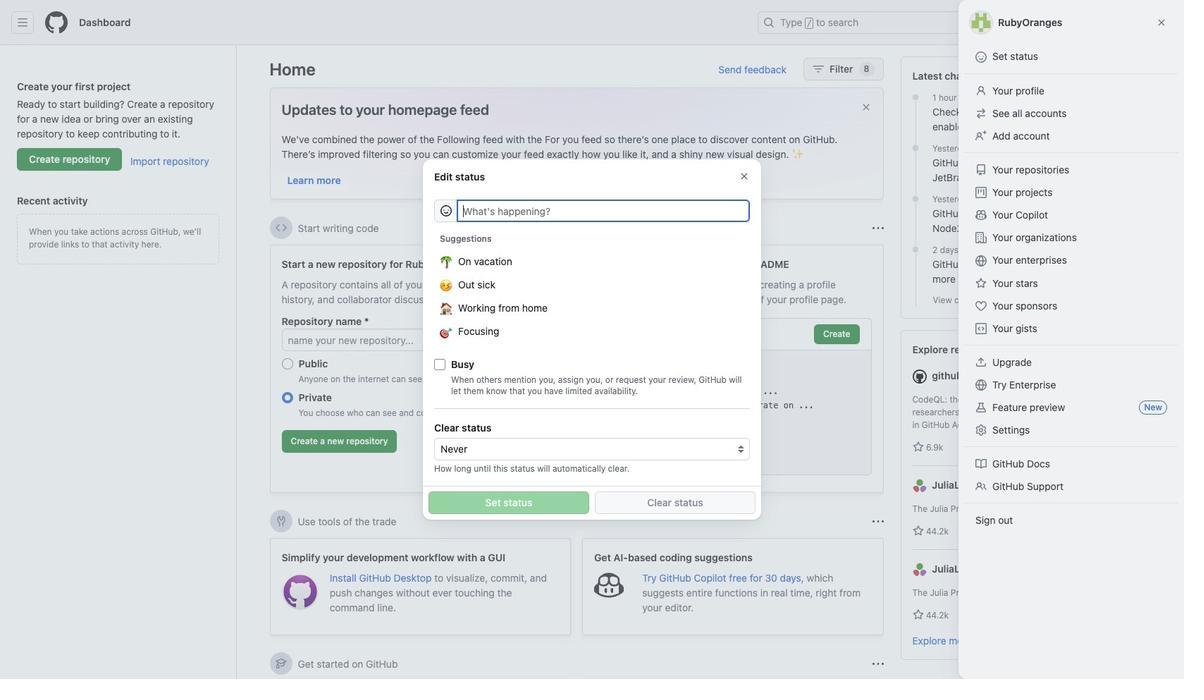 Task type: locate. For each thing, give the bounding box(es) containing it.
3 dot fill image from the top
[[910, 244, 922, 255]]

triangle down image
[[1043, 16, 1054, 28]]

2 vertical spatial dot fill image
[[910, 244, 922, 255]]

command palette image
[[988, 17, 999, 28]]

star image
[[913, 441, 924, 453], [913, 609, 924, 621]]

2 star image from the top
[[913, 609, 924, 621]]

1 vertical spatial dot fill image
[[910, 193, 922, 204]]

0 vertical spatial dot fill image
[[910, 142, 922, 154]]

homepage image
[[45, 11, 68, 34]]

dot fill image
[[910, 142, 922, 154], [910, 193, 922, 204], [910, 244, 922, 255]]

plus image
[[1029, 17, 1040, 28]]

0 vertical spatial star image
[[913, 441, 924, 453]]

1 vertical spatial star image
[[913, 609, 924, 621]]



Task type: describe. For each thing, give the bounding box(es) containing it.
star image
[[913, 525, 924, 537]]

explore element
[[901, 56, 1152, 679]]

2 dot fill image from the top
[[910, 193, 922, 204]]

account element
[[0, 45, 237, 679]]

explore repositories navigation
[[901, 330, 1152, 660]]

1 dot fill image from the top
[[910, 142, 922, 154]]

dot fill image
[[910, 92, 922, 103]]

1 star image from the top
[[913, 441, 924, 453]]



Task type: vqa. For each thing, say whether or not it's contained in the screenshot.
EXPLORE REPOSITORIES navigation
yes



